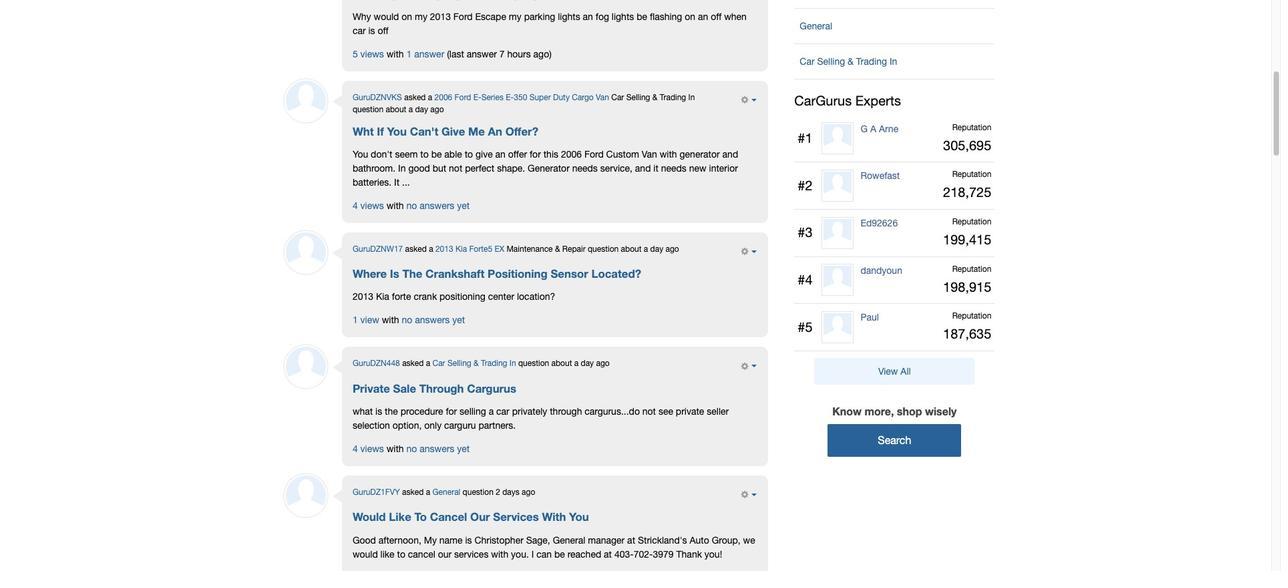 Task type: vqa. For each thing, say whether or not it's contained in the screenshot.
USED SHELBY link
no



Task type: locate. For each thing, give the bounding box(es) containing it.
0 vertical spatial about
[[386, 105, 406, 114]]

seller
[[707, 406, 729, 417]]

about up "located?"
[[621, 244, 642, 254]]

needs
[[572, 163, 598, 174], [661, 163, 687, 174]]

2 vertical spatial you
[[569, 511, 589, 524]]

more,
[[865, 405, 894, 417]]

1 horizontal spatial is
[[375, 406, 382, 417]]

0 horizontal spatial e-
[[473, 93, 481, 102]]

and up interior
[[722, 149, 738, 160]]

1 horizontal spatial answer
[[467, 49, 497, 59]]

reputation up 187,635
[[952, 311, 991, 321]]

in up generator
[[688, 93, 695, 102]]

forte5
[[469, 244, 492, 254]]

1 horizontal spatial van
[[642, 149, 657, 160]]

2 horizontal spatial be
[[637, 11, 647, 22]]

1 vertical spatial day
[[650, 244, 663, 254]]

answers down crank
[[415, 315, 450, 326]]

yet down carguru
[[457, 443, 470, 454]]

4 views with no answers yet
[[353, 200, 470, 211], [353, 443, 470, 454]]

&
[[848, 56, 854, 66], [652, 93, 657, 102], [555, 244, 560, 254], [474, 359, 479, 368]]

is up the services
[[465, 535, 472, 545]]

yet down positioning in the bottom of the page
[[452, 315, 465, 326]]

asked up sale
[[402, 359, 424, 368]]

2 e- from the left
[[506, 93, 514, 102]]

would inside why would on my 2013 ford escape my parking  lights an fog lights be flashing on an off when car is off
[[374, 11, 399, 22]]

be up but
[[431, 149, 442, 160]]

cargo
[[572, 93, 594, 102]]

0 vertical spatial day
[[415, 105, 428, 114]]

perfect
[[465, 163, 494, 174]]

for
[[530, 149, 541, 160], [446, 406, 457, 417]]

4 views with no answers yet down the ...
[[353, 200, 470, 211]]

trading for car selling & trading in
[[856, 56, 887, 66]]

about down gurudznvks link
[[386, 105, 406, 114]]

kia
[[455, 244, 467, 254], [376, 292, 389, 302]]

question
[[353, 105, 383, 114], [588, 244, 619, 254], [518, 359, 549, 368], [463, 488, 493, 497]]

reputation up 198,915
[[952, 264, 991, 274]]

you inside you don't seem to be able to give an offer for this 2006 ford custom van with generator and bathroom. in good but not perfect shape.  generator needs service, and it needs new interior batteries.  it ...
[[353, 149, 368, 160]]

0 vertical spatial 2013
[[430, 11, 451, 22]]

3 views from the top
[[360, 443, 384, 454]]

no answers yet link down but
[[406, 200, 470, 211]]

strickland's
[[638, 535, 687, 545]]

car inside what is the procedure for selling a car privately through cargurus...do not see private seller selection option, only carguru partners.
[[496, 406, 509, 417]]

1 horizontal spatial 1
[[406, 49, 412, 59]]

general
[[800, 20, 832, 31], [432, 488, 460, 497], [553, 535, 585, 545]]

private sale through cargurus
[[353, 382, 516, 395]]

asked for the
[[405, 244, 427, 254]]

hours
[[507, 49, 531, 59]]

0 horizontal spatial off
[[378, 25, 388, 36]]

0 vertical spatial general link
[[794, 14, 995, 38]]

0 horizontal spatial 1
[[353, 315, 358, 326]]

1 horizontal spatial lights
[[612, 11, 634, 22]]

0 vertical spatial 2006
[[435, 93, 452, 102]]

no answers yet link down only
[[406, 443, 470, 454]]

1 vertical spatial 1
[[353, 315, 358, 326]]

selling up through
[[447, 359, 471, 368]]

1 vertical spatial no
[[402, 315, 412, 326]]

2013 up crankshaft
[[435, 244, 453, 254]]

2 horizontal spatial trading
[[856, 56, 887, 66]]

0 horizontal spatial kia
[[376, 292, 389, 302]]

selling up the "cargurus" at the right of page
[[817, 56, 845, 66]]

be
[[637, 11, 647, 22], [431, 149, 442, 160], [554, 549, 565, 559]]

1 reputation from the top
[[952, 123, 991, 132]]

answer left 7
[[467, 49, 497, 59]]

1 needs from the left
[[572, 163, 598, 174]]

can't
[[410, 125, 438, 138]]

you right the if
[[387, 125, 407, 138]]

2 vertical spatial views
[[360, 443, 384, 454]]

why would on my 2013 ford escape my parking  lights an fog lights be flashing on an off when car is off
[[353, 11, 747, 36]]

to up "good"
[[420, 149, 429, 160]]

in
[[890, 56, 897, 66], [688, 93, 695, 102], [398, 163, 406, 174], [510, 359, 516, 368]]

asked up can't
[[404, 93, 426, 102]]

car
[[800, 56, 815, 66], [611, 93, 624, 102], [432, 359, 445, 368]]

0 vertical spatial not
[[449, 163, 462, 174]]

yet down perfect
[[457, 200, 470, 211]]

would like to cancel our services with you link
[[353, 511, 589, 524]]

know more, shop wisely
[[832, 405, 957, 417]]

e- up me
[[473, 93, 481, 102]]

the
[[385, 406, 398, 417]]

198,915
[[943, 279, 991, 294]]

0 horizontal spatial is
[[368, 25, 375, 36]]

1 answer link
[[406, 49, 444, 59]]

selling
[[460, 406, 486, 417]]

2 vertical spatial general
[[553, 535, 585, 545]]

reputation up 199,415 at the right
[[952, 217, 991, 226]]

1 horizontal spatial 2006
[[561, 149, 582, 160]]

no down the option,
[[406, 443, 417, 454]]

auto
[[690, 535, 709, 545]]

reputation inside 'reputation 199,415'
[[952, 217, 991, 226]]

1 4 views with no answers yet from the top
[[353, 200, 470, 211]]

answers down only
[[420, 443, 454, 454]]

reputation inside the reputation 198,915
[[952, 264, 991, 274]]

350
[[514, 93, 527, 102]]

views right 5
[[360, 49, 384, 59]]

with inside you don't seem to be able to give an offer for this 2006 ford custom van with generator and bathroom. in good but not perfect shape.  generator needs service, and it needs new interior batteries.  it ...
[[660, 149, 677, 160]]

reputation inside "reputation 218,725"
[[952, 170, 991, 179]]

1 horizontal spatial not
[[642, 406, 656, 417]]

would
[[374, 11, 399, 22], [353, 549, 378, 559]]

0 horizontal spatial 2006
[[435, 93, 452, 102]]

1 vertical spatial not
[[642, 406, 656, 417]]

not down able on the top of page
[[449, 163, 462, 174]]

0 horizontal spatial answer
[[414, 49, 444, 59]]

at
[[627, 535, 635, 545], [604, 549, 612, 559]]

general up car selling & trading in
[[800, 20, 832, 31]]

car selling & trading in link
[[794, 49, 995, 73], [432, 359, 516, 368]]

1 vertical spatial at
[[604, 549, 612, 559]]

answers down but
[[420, 200, 454, 211]]

2 vertical spatial be
[[554, 549, 565, 559]]

ford left escape
[[453, 11, 473, 22]]

reputation for 199,415
[[952, 217, 991, 226]]

be left flashing
[[637, 11, 647, 22]]

an
[[583, 11, 593, 22], [698, 11, 708, 22], [495, 149, 506, 160]]

1 vertical spatial car selling & trading in link
[[432, 359, 516, 368]]

4 down batteries.
[[353, 200, 358, 211]]

0 horizontal spatial about
[[386, 105, 406, 114]]

van up it
[[642, 149, 657, 160]]

an right give
[[495, 149, 506, 160]]

reputation up 218,725 at the right top of page
[[952, 170, 991, 179]]

kia left forte5
[[455, 244, 467, 254]]

2013 up 5 views with 1 answer (last answer 7 hours ago)
[[430, 11, 451, 22]]

but
[[433, 163, 446, 174]]

search
[[878, 434, 911, 446]]

2 horizontal spatial selling
[[817, 56, 845, 66]]

arne
[[879, 123, 898, 134]]

2 vertical spatial ford
[[584, 149, 604, 160]]

car selling & trading in link up "cargurus"
[[432, 359, 516, 368]]

4 views link down selection
[[353, 443, 384, 454]]

0 vertical spatial is
[[368, 25, 375, 36]]

1 vertical spatial car
[[611, 93, 624, 102]]

4 down selection
[[353, 443, 358, 454]]

no answers yet link down crank
[[402, 315, 465, 326]]

reputation
[[952, 123, 991, 132], [952, 170, 991, 179], [952, 217, 991, 226], [952, 264, 991, 274], [952, 311, 991, 321]]

to left give
[[465, 149, 473, 160]]

general up the cancel
[[432, 488, 460, 497]]

we
[[743, 535, 755, 545]]

car inside why would on my 2013 ford escape my parking  lights an fog lights be flashing on an off when car is off
[[353, 25, 366, 36]]

1 vertical spatial 4
[[353, 443, 358, 454]]

0 vertical spatial and
[[722, 149, 738, 160]]

1 horizontal spatial needs
[[661, 163, 687, 174]]

answer left (last
[[414, 49, 444, 59]]

0 horizontal spatial at
[[604, 549, 612, 559]]

1 vertical spatial views
[[360, 200, 384, 211]]

1 view link
[[353, 315, 379, 326]]

1 vertical spatial be
[[431, 149, 442, 160]]

you right with
[[569, 511, 589, 524]]

0 horizontal spatial you
[[353, 149, 368, 160]]

reputation inside 'reputation 305,695'
[[952, 123, 991, 132]]

1 horizontal spatial on
[[685, 11, 695, 22]]

sage,
[[526, 535, 550, 545]]

for inside you don't seem to be able to give an offer for this 2006 ford custom van with generator and bathroom. in good but not perfect shape.  generator needs service, and it needs new interior batteries.  it ...
[[530, 149, 541, 160]]

car right the "cargo"
[[611, 93, 624, 102]]

g a arne
[[861, 123, 898, 134]]

is left the
[[375, 406, 382, 417]]

reputation for 218,725
[[952, 170, 991, 179]]

car up the "cargurus" at the right of page
[[800, 56, 815, 66]]

0 horizontal spatial general
[[432, 488, 460, 497]]

needs right it
[[661, 163, 687, 174]]

van inside you don't seem to be able to give an offer for this 2006 ford custom van with generator and bathroom. in good but not perfect shape.  generator needs service, and it needs new interior batteries.  it ...
[[642, 149, 657, 160]]

e- right series
[[506, 93, 514, 102]]

an left fog
[[583, 11, 593, 22]]

4 reputation from the top
[[952, 264, 991, 274]]

with left generator
[[660, 149, 677, 160]]

2013 inside why would on my 2013 ford escape my parking  lights an fog lights be flashing on an off when car is off
[[430, 11, 451, 22]]

reputation for 198,915
[[952, 264, 991, 274]]

2 4 views link from the top
[[353, 443, 384, 454]]

1 vertical spatial 4 views link
[[353, 443, 384, 454]]

2 horizontal spatial is
[[465, 535, 472, 545]]

lights right fog
[[612, 11, 634, 22]]

be inside why would on my 2013 ford escape my parking  lights an fog lights be flashing on an off when car is off
[[637, 11, 647, 22]]

answers
[[420, 200, 454, 211], [415, 315, 450, 326], [420, 443, 454, 454]]

be inside you don't seem to be able to give an offer for this 2006 ford custom van with generator and bathroom. in good but not perfect shape.  generator needs service, and it needs new interior batteries.  it ...
[[431, 149, 442, 160]]

0 horizontal spatial car
[[432, 359, 445, 368]]

1 4 from the top
[[353, 200, 358, 211]]

1 horizontal spatial about
[[551, 359, 572, 368]]

trading
[[856, 56, 887, 66], [660, 93, 686, 102], [481, 359, 507, 368]]

trading up generator
[[660, 93, 686, 102]]

you.
[[511, 549, 529, 559]]

asked for through
[[402, 359, 424, 368]]

4 views link
[[353, 200, 384, 211], [353, 443, 384, 454]]

no for through
[[406, 443, 417, 454]]

is down why
[[368, 25, 375, 36]]

general link up the cancel
[[432, 488, 460, 497]]

asked up to
[[402, 488, 424, 497]]

for left this
[[530, 149, 541, 160]]

1 e- from the left
[[473, 93, 481, 102]]

at down manager
[[604, 549, 612, 559]]

car selling & trading in question             about a day ago
[[353, 93, 695, 114]]

2 vertical spatial trading
[[481, 359, 507, 368]]

0 vertical spatial general
[[800, 20, 832, 31]]

0 vertical spatial 4 views with no answers yet
[[353, 200, 470, 211]]

1 vertical spatial no answers yet link
[[402, 315, 465, 326]]

where is the crankshaft positioning sensor located?
[[353, 267, 641, 281]]

off left the 'when'
[[711, 11, 722, 22]]

3 reputation from the top
[[952, 217, 991, 226]]

you up the 'bathroom.'
[[353, 149, 368, 160]]

dandyoun
[[861, 265, 902, 276]]

2 reputation from the top
[[952, 170, 991, 179]]

lights right the parking
[[558, 11, 580, 22]]

see
[[659, 406, 673, 417]]

1 4 views link from the top
[[353, 200, 384, 211]]

yet for give
[[457, 200, 470, 211]]

1 vertical spatial for
[[446, 406, 457, 417]]

and left it
[[635, 163, 651, 174]]

question inside car selling & trading in question             about a day ago
[[353, 105, 383, 114]]

wht if you can't give me an offer?
[[353, 125, 538, 138]]

0 vertical spatial kia
[[455, 244, 467, 254]]

5 reputation from the top
[[952, 311, 991, 321]]

0 vertical spatial selling
[[817, 56, 845, 66]]

on right flashing
[[685, 11, 695, 22]]

3979
[[653, 549, 674, 559]]

fog
[[596, 11, 609, 22]]

question up privately
[[518, 359, 549, 368]]

in up the ...
[[398, 163, 406, 174]]

ford left series
[[455, 93, 471, 102]]

answers for positioning
[[415, 315, 450, 326]]

0 horizontal spatial not
[[449, 163, 462, 174]]

1 horizontal spatial e-
[[506, 93, 514, 102]]

yet
[[457, 200, 470, 211], [452, 315, 465, 326], [457, 443, 470, 454]]

question left 2
[[463, 488, 493, 497]]

not inside you don't seem to be able to give an offer for this 2006 ford custom van with generator and bathroom. in good but not perfect shape.  generator needs service, and it needs new interior batteries.  it ...
[[449, 163, 462, 174]]

question down 'gurudznvks'
[[353, 105, 383, 114]]

location?
[[517, 292, 555, 302]]

with down christopher
[[491, 549, 508, 559]]

2 views from the top
[[360, 200, 384, 211]]

1 horizontal spatial trading
[[660, 93, 686, 102]]

1 vertical spatial and
[[635, 163, 651, 174]]

0 horizontal spatial be
[[431, 149, 442, 160]]

and
[[722, 149, 738, 160], [635, 163, 651, 174]]

2 lights from the left
[[612, 11, 634, 22]]

about up through
[[551, 359, 572, 368]]

no down the ...
[[406, 200, 417, 211]]

a inside what is the procedure for selling a car privately through cargurus...do not see private seller selection option, only carguru partners.
[[489, 406, 494, 417]]

name
[[439, 535, 463, 545]]

1 horizontal spatial at
[[627, 535, 635, 545]]

service,
[[600, 163, 632, 174]]

you inside the wht if you can't give me an offer? link
[[387, 125, 407, 138]]

305,695
[[943, 137, 991, 153]]

privately
[[512, 406, 547, 417]]

crank
[[414, 292, 437, 302]]

to right the like
[[397, 549, 405, 559]]

gurudznw17
[[353, 244, 403, 254]]

asked up the
[[405, 244, 427, 254]]

1 horizontal spatial you
[[387, 125, 407, 138]]

1 horizontal spatial car selling & trading in link
[[794, 49, 995, 73]]

1 vertical spatial 4 views with no answers yet
[[353, 443, 470, 454]]

1 vertical spatial general link
[[432, 488, 460, 497]]

reputation inside reputation 187,635
[[952, 311, 991, 321]]

selling inside car selling & trading in question             about a day ago
[[626, 93, 650, 102]]

0 vertical spatial answers
[[420, 200, 454, 211]]

through
[[419, 382, 464, 395]]

0 horizontal spatial on
[[402, 11, 412, 22]]

0 vertical spatial 4 views link
[[353, 200, 384, 211]]

1 vertical spatial you
[[353, 149, 368, 160]]

for up carguru
[[446, 406, 457, 417]]

2006 right this
[[561, 149, 582, 160]]

2 vertical spatial no
[[406, 443, 417, 454]]

0 vertical spatial views
[[360, 49, 384, 59]]

christopher
[[475, 535, 524, 545]]

trading up "cargurus"
[[481, 359, 507, 368]]

2006
[[435, 93, 452, 102], [561, 149, 582, 160]]

carguru
[[444, 420, 476, 431]]

1 horizontal spatial be
[[554, 549, 565, 559]]

2 needs from the left
[[661, 163, 687, 174]]

2006 up wht if you can't give me an offer?
[[435, 93, 452, 102]]

car selling & trading in
[[800, 56, 897, 66]]

2 horizontal spatial you
[[569, 511, 589, 524]]

1 left view
[[353, 315, 358, 326]]

1
[[406, 49, 412, 59], [353, 315, 358, 326]]

trading inside car selling & trading in question             about a day ago
[[660, 93, 686, 102]]

asked
[[404, 93, 426, 102], [405, 244, 427, 254], [402, 359, 424, 368], [402, 488, 424, 497]]

would down good
[[353, 549, 378, 559]]

search link
[[828, 424, 961, 457]]

needs left service,
[[572, 163, 598, 174]]

reputation for 187,635
[[952, 311, 991, 321]]

1 horizontal spatial to
[[420, 149, 429, 160]]

1 horizontal spatial day
[[581, 359, 594, 368]]

car up partners.
[[496, 406, 509, 417]]

0 vertical spatial would
[[374, 11, 399, 22]]

my up 1 answer link
[[415, 11, 427, 22]]

0 horizontal spatial lights
[[558, 11, 580, 22]]

an left the 'when'
[[698, 11, 708, 22]]

4 views link down batteries.
[[353, 200, 384, 211]]

2013 kia forte5 ex link
[[435, 244, 504, 254]]

on up 1 answer link
[[402, 11, 412, 22]]

general up reached
[[553, 535, 585, 545]]

for inside what is the procedure for selling a car privately through cargurus...do not see private seller selection option, only carguru partners.
[[446, 406, 457, 417]]

our
[[470, 511, 490, 524]]

4 views with no answers yet for through
[[353, 443, 470, 454]]

2 4 from the top
[[353, 443, 358, 454]]

answers for give
[[420, 200, 454, 211]]

0 vertical spatial off
[[711, 11, 722, 22]]

car inside car selling & trading in question             about a day ago
[[611, 93, 624, 102]]

2 vertical spatial answers
[[420, 443, 454, 454]]

1 vertical spatial 2006
[[561, 149, 582, 160]]

car up through
[[432, 359, 445, 368]]

selling right the "cargo"
[[626, 93, 650, 102]]

seem
[[395, 149, 418, 160]]

at up 403-
[[627, 535, 635, 545]]

2 4 views with no answers yet from the top
[[353, 443, 470, 454]]

0 horizontal spatial car
[[353, 25, 366, 36]]

cargurus experts
[[794, 93, 901, 108]]

1 horizontal spatial general link
[[794, 14, 995, 38]]

1 horizontal spatial for
[[530, 149, 541, 160]]

general inside good afternoon,  my name is christopher sage, general manager at strickland's auto group,  we would like to cancel our services with you. i can be reached at 403-702-3979 thank you!
[[553, 535, 585, 545]]

to inside good afternoon,  my name is christopher sage, general manager at strickland's auto group,  we would like to cancel our services with you. i can be reached at 403-702-3979 thank you!
[[397, 549, 405, 559]]

trading up experts
[[856, 56, 887, 66]]

218,725
[[943, 185, 991, 200]]

gurudznvks link
[[353, 93, 402, 102]]

custom
[[606, 149, 639, 160]]

0 vertical spatial 1
[[406, 49, 412, 59]]

1 answer from the left
[[414, 49, 444, 59]]

ford up service,
[[584, 149, 604, 160]]

general link up car selling & trading in
[[794, 14, 995, 38]]

0 horizontal spatial needs
[[572, 163, 598, 174]]

0 vertical spatial van
[[596, 93, 609, 102]]

2 vertical spatial no answers yet link
[[406, 443, 470, 454]]



Task type: describe. For each thing, give the bounding box(es) containing it.
ed92626
[[861, 218, 898, 228]]

asked for you
[[404, 93, 426, 102]]

2 horizontal spatial about
[[621, 244, 642, 254]]

escape
[[475, 11, 506, 22]]

reputation 187,635
[[943, 311, 991, 342]]

batteries.
[[353, 177, 392, 188]]

1 horizontal spatial off
[[711, 11, 722, 22]]

2 horizontal spatial general
[[800, 20, 832, 31]]

positioning
[[440, 292, 485, 302]]

only
[[424, 420, 442, 431]]

1 vertical spatial ford
[[455, 93, 471, 102]]

an
[[488, 125, 502, 138]]

you inside "would like to cancel our services with you" link
[[569, 511, 589, 524]]

with down it
[[387, 200, 404, 211]]

702-
[[634, 549, 653, 559]]

ago inside car selling & trading in question             about a day ago
[[430, 105, 444, 114]]

the
[[402, 267, 422, 281]]

why
[[353, 11, 371, 22]]

paul
[[861, 312, 879, 323]]

2
[[496, 488, 500, 497]]

with
[[542, 511, 566, 524]]

crankshaft
[[425, 267, 484, 281]]

where is the crankshaft positioning sensor located? link
[[353, 267, 641, 281]]

cancel
[[430, 511, 467, 524]]

duty
[[553, 93, 570, 102]]

0 vertical spatial at
[[627, 535, 635, 545]]

thank
[[676, 549, 702, 559]]

this
[[543, 149, 558, 160]]

days
[[502, 488, 519, 497]]

ford inside you don't seem to be able to give an offer for this 2006 ford custom van with generator and bathroom. in good but not perfect shape.  generator needs service, and it needs new interior batteries.  it ...
[[584, 149, 604, 160]]

1 vertical spatial general
[[432, 488, 460, 497]]

...
[[402, 177, 410, 188]]

positioning
[[488, 267, 548, 281]]

all
[[901, 366, 911, 377]]

1 horizontal spatial an
[[583, 11, 593, 22]]

0 vertical spatial car selling & trading in link
[[794, 49, 995, 73]]

with down the option,
[[387, 443, 404, 454]]

good
[[353, 535, 376, 545]]

i
[[531, 549, 534, 559]]

4 views link for private
[[353, 443, 384, 454]]

view all link
[[814, 358, 975, 385]]

is inside why would on my 2013 ford escape my parking  lights an fog lights be flashing on an off when car is off
[[368, 25, 375, 36]]

4 for wht
[[353, 200, 358, 211]]

gurudznw17 asked a 2013 kia forte5 ex maintenance & repair             question             about a day ago
[[353, 244, 679, 254]]

yet for positioning
[[452, 315, 465, 326]]

private
[[353, 382, 390, 395]]

4 views with no answers yet for you
[[353, 200, 470, 211]]

flashing
[[650, 11, 682, 22]]

afternoon,
[[379, 535, 421, 545]]

private
[[676, 406, 704, 417]]

view
[[360, 315, 379, 326]]

ago)
[[533, 49, 552, 59]]

car for car selling & trading in
[[800, 56, 815, 66]]

5 views with 1 answer (last answer 7 hours ago)
[[353, 49, 552, 59]]

asked for to
[[402, 488, 424, 497]]

you don't seem to be able to give an offer for this 2006 ford custom van with generator and bathroom. in good but not perfect shape.  generator needs service, and it needs new interior batteries.  it ...
[[353, 149, 738, 188]]

new
[[689, 163, 706, 174]]

is inside what is the procedure for selling a car privately through cargurus...do not see private seller selection option, only carguru partners.
[[375, 406, 382, 417]]

view
[[878, 366, 898, 377]]

where
[[353, 267, 387, 281]]

would
[[353, 511, 386, 524]]

& inside car selling & trading in question             about a day ago
[[652, 93, 657, 102]]

selling for car selling & trading in question             about a day ago
[[626, 93, 650, 102]]

2 horizontal spatial day
[[650, 244, 663, 254]]

#3
[[798, 225, 813, 240]]

g
[[861, 123, 868, 134]]

wisely
[[925, 405, 957, 417]]

2 horizontal spatial to
[[465, 149, 473, 160]]

not inside what is the procedure for selling a car privately through cargurus...do not see private seller selection option, only carguru partners.
[[642, 406, 656, 417]]

gurudz1fvy asked a general question             2 days ago
[[353, 488, 535, 497]]

wht if you can't give me an offer? link
[[353, 125, 538, 138]]

procedure
[[401, 406, 443, 417]]

2006 inside you don't seem to be able to give an offer for this 2006 ford custom van with generator and bathroom. in good but not perfect shape.  generator needs service, and it needs new interior batteries.  it ...
[[561, 149, 582, 160]]

with right view
[[382, 315, 399, 326]]

in up "cargurus"
[[510, 359, 516, 368]]

super
[[529, 93, 551, 102]]

1 vertical spatial 2013
[[435, 244, 453, 254]]

views for private
[[360, 443, 384, 454]]

maintenance
[[507, 244, 553, 254]]

give
[[441, 125, 465, 138]]

no for you
[[406, 200, 417, 211]]

services
[[454, 549, 489, 559]]

is
[[390, 267, 399, 281]]

in up experts
[[890, 56, 897, 66]]

views for wht
[[360, 200, 384, 211]]

gurudzn448
[[353, 359, 400, 368]]

1 on from the left
[[402, 11, 412, 22]]

2 vertical spatial yet
[[457, 443, 470, 454]]

5
[[353, 49, 358, 59]]

2 vertical spatial car
[[432, 359, 445, 368]]

1 lights from the left
[[558, 11, 580, 22]]

can
[[536, 549, 552, 559]]

a inside car selling & trading in question             about a day ago
[[409, 105, 413, 114]]

2 vertical spatial day
[[581, 359, 594, 368]]

to
[[414, 511, 427, 524]]

selling for car selling & trading in
[[817, 56, 845, 66]]

no for the
[[402, 315, 412, 326]]

no answers yet link for give
[[406, 200, 470, 211]]

0 horizontal spatial and
[[635, 163, 651, 174]]

when
[[724, 11, 747, 22]]

2 horizontal spatial an
[[698, 11, 708, 22]]

offer?
[[505, 125, 538, 138]]

2 vertical spatial 2013
[[353, 292, 373, 302]]

4 for private
[[353, 443, 358, 454]]

in inside car selling & trading in question             about a day ago
[[688, 93, 695, 102]]

403-
[[614, 549, 634, 559]]

2 answer from the left
[[467, 49, 497, 59]]

reached
[[567, 549, 601, 559]]

1 views from the top
[[360, 49, 384, 59]]

located?
[[591, 267, 641, 281]]

with inside good afternoon,  my name is christopher sage, general manager at strickland's auto group,  we would like to cancel our services with you. i can be reached at 403-702-3979 thank you!
[[491, 549, 508, 559]]

2006 ford e-series e-350 super duty cargo van link
[[435, 93, 609, 102]]

know
[[832, 405, 862, 417]]

is inside good afternoon,  my name is christopher sage, general manager at strickland's auto group,  we would like to cancel our services with you. i can be reached at 403-702-3979 thank you!
[[465, 535, 472, 545]]

center
[[488, 292, 514, 302]]

about inside car selling & trading in question             about a day ago
[[386, 105, 406, 114]]

gurudznvks
[[353, 93, 402, 102]]

view all
[[878, 366, 911, 377]]

parking
[[524, 11, 555, 22]]

selection
[[353, 420, 390, 431]]

car for car selling & trading in question             about a day ago
[[611, 93, 624, 102]]

in inside you don't seem to be able to give an offer for this 2006 ford custom van with generator and bathroom. in good but not perfect shape.  generator needs service, and it needs new interior batteries.  it ...
[[398, 163, 406, 174]]

day inside car selling & trading in question             about a day ago
[[415, 105, 428, 114]]

ford inside why would on my 2013 ford escape my parking  lights an fog lights be flashing on an off when car is off
[[453, 11, 473, 22]]

it
[[653, 163, 658, 174]]

2 vertical spatial selling
[[447, 359, 471, 368]]

2 on from the left
[[685, 11, 695, 22]]

be inside good afternoon,  my name is christopher sage, general manager at strickland's auto group,  we would like to cancel our services with you. i can be reached at 403-702-3979 thank you!
[[554, 549, 565, 559]]

wht
[[353, 125, 374, 138]]

through
[[550, 406, 582, 417]]

generator
[[680, 149, 720, 160]]

with right 5 views link
[[387, 49, 404, 59]]

no answers yet link for positioning
[[402, 315, 465, 326]]

2013 kia forte crank positioning center location?
[[353, 292, 555, 302]]

0 horizontal spatial trading
[[481, 359, 507, 368]]

1 my from the left
[[415, 11, 427, 22]]

private sale through cargurus link
[[353, 382, 516, 395]]

question up "located?"
[[588, 244, 619, 254]]

don't
[[371, 149, 392, 160]]

2 my from the left
[[509, 11, 521, 22]]

would inside good afternoon,  my name is christopher sage, general manager at strickland's auto group,  we would like to cancel our services with you. i can be reached at 403-702-3979 thank you!
[[353, 549, 378, 559]]

like
[[389, 511, 411, 524]]

(last
[[447, 49, 464, 59]]

1 horizontal spatial kia
[[455, 244, 467, 254]]

an inside you don't seem to be able to give an offer for this 2006 ford custom van with generator and bathroom. in good but not perfect shape.  generator needs service, and it needs new interior batteries.  it ...
[[495, 149, 506, 160]]

shape.
[[497, 163, 525, 174]]

reputation for 305,695
[[952, 123, 991, 132]]

#2
[[798, 178, 813, 193]]

4 views link for wht
[[353, 200, 384, 211]]

give
[[476, 149, 493, 160]]

1 view with no answers yet
[[353, 315, 465, 326]]

trading for car selling & trading in question             about a day ago
[[660, 93, 686, 102]]

1 horizontal spatial and
[[722, 149, 738, 160]]

sale
[[393, 382, 416, 395]]

reputation 218,725
[[943, 170, 991, 200]]

0 horizontal spatial car selling & trading in link
[[432, 359, 516, 368]]

forte
[[392, 292, 411, 302]]



